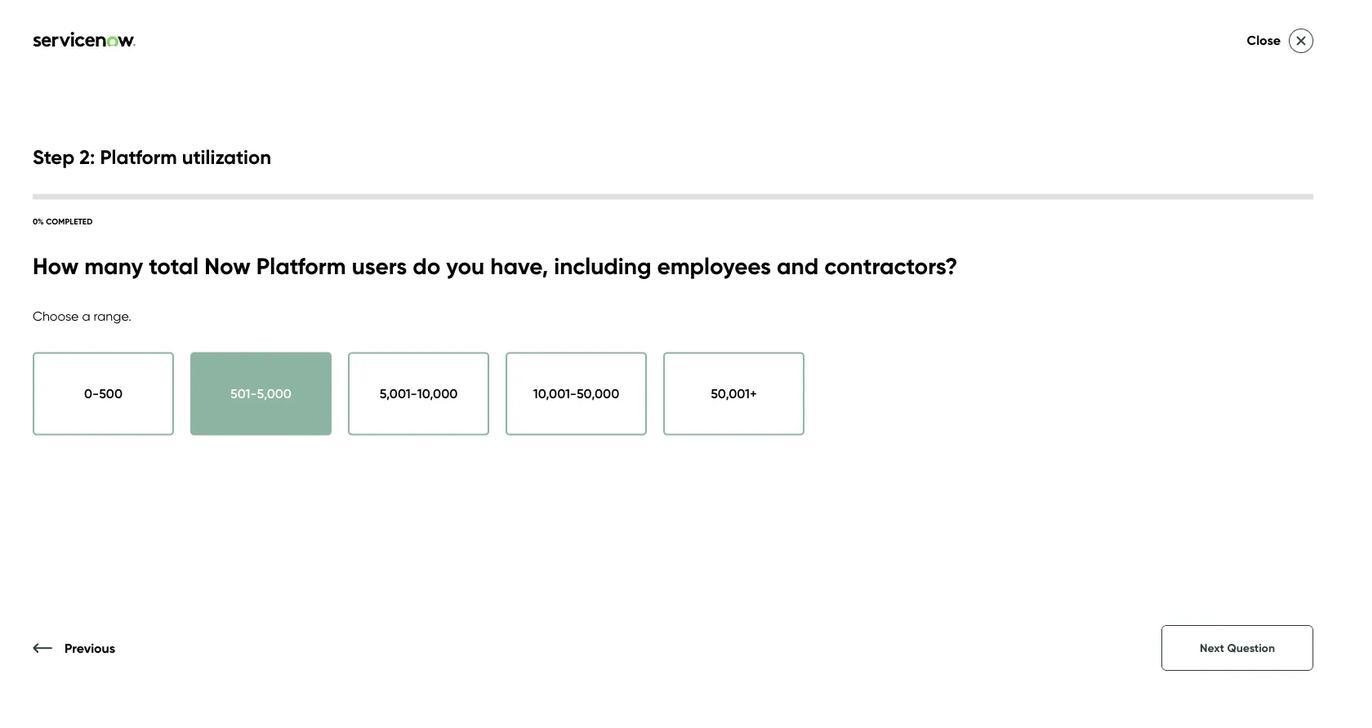 Task type: locate. For each thing, give the bounding box(es) containing it.
your for organization.
[[788, 326, 814, 342]]

platform down extends
[[1056, 326, 1107, 342]]

utilization
[[182, 145, 271, 169]]

a
[[1228, 306, 1237, 322], [82, 308, 90, 324], [1315, 385, 1324, 400]]

to left find
[[918, 385, 930, 400]]

now
[[204, 252, 251, 280], [891, 345, 917, 361]]

platform down your
[[721, 326, 772, 342]]

1 vertical spatial many
[[1011, 385, 1044, 400]]

0 horizontal spatial team
[[888, 306, 919, 322]]

0 horizontal spatial platform
[[721, 326, 772, 342]]

many up range.
[[84, 252, 143, 280]]

platform
[[100, 145, 177, 169], [944, 179, 1098, 227], [256, 252, 346, 280], [769, 385, 819, 400]]

0%
[[33, 216, 44, 226]]

0 horizontal spatial you
[[446, 252, 485, 280]]

2 horizontal spatial servicenow
[[1137, 306, 1208, 322]]

skills
[[772, 345, 798, 361]]

1 vertical spatial and
[[1059, 306, 1083, 322]]

people left need
[[1047, 385, 1090, 400]]

a left range.
[[82, 308, 90, 324]]

1 vertical spatial team
[[1230, 385, 1261, 400]]

including
[[554, 252, 651, 280]]

your inside "use the platform team estimator to find out how many people you need to build your team and get a shareable estimate report."
[[1201, 385, 1226, 400]]

2 horizontal spatial platform
[[1056, 326, 1107, 342]]

50,000
[[577, 386, 619, 402]]

1 horizontal spatial team
[[1107, 179, 1206, 227]]

estimator inside servicenow platform team estimator
[[721, 230, 893, 278]]

2 vertical spatial servicenow
[[983, 326, 1053, 342]]

1 vertical spatial your
[[1201, 385, 1226, 400]]

2 vertical spatial and
[[1264, 385, 1288, 400]]

your right build
[[1201, 385, 1226, 400]]

contractors?
[[824, 252, 958, 280]]

estimator up servicenow®
[[721, 230, 893, 278]]

in
[[775, 326, 785, 342]]

1 vertical spatial people
[[1047, 385, 1090, 400]]

people
[[1302, 326, 1344, 342], [1047, 385, 1090, 400]]

you right do
[[446, 252, 485, 280]]

0 vertical spatial team
[[1107, 179, 1206, 227]]

0 horizontal spatial your
[[788, 326, 814, 342]]

2 horizontal spatial and
[[1264, 385, 1288, 400]]

the
[[898, 326, 920, 342]]

a right get
[[1315, 385, 1324, 400]]

1 horizontal spatial people
[[1302, 326, 1344, 342]]

and left extends
[[1059, 306, 1083, 322]]

team left get
[[1230, 385, 1261, 400]]

10,000
[[417, 386, 458, 402]]

and left get
[[1264, 385, 1288, 400]]

1 horizontal spatial you
[[1093, 385, 1115, 400]]

50,001+
[[711, 386, 757, 402]]

many
[[84, 252, 143, 280], [1011, 385, 1044, 400]]

1 horizontal spatial your
[[1201, 385, 1226, 400]]

0 horizontal spatial servicenow
[[721, 179, 934, 227]]

1 horizontal spatial many
[[1011, 385, 1044, 400]]

to left build
[[1152, 385, 1165, 400]]

your inside your servicenow® platform team establishes, maintains, and extends servicenow as a strategic business platform in your organization. the strongest servicenow platform teams have the right number of people with the skills to support the now platform®.
[[788, 326, 814, 342]]

to
[[802, 345, 814, 361], [918, 385, 930, 400], [1152, 385, 1165, 400]]

team
[[1107, 179, 1206, 227], [822, 385, 855, 400]]

0 vertical spatial servicenow
[[721, 179, 934, 227]]

people down business at right top
[[1302, 326, 1344, 342]]

your servicenow® platform team establishes, maintains, and extends servicenow as a strategic business platform in your organization. the strongest servicenow platform teams have the right number of people with the skills to support the now platform®.
[[721, 306, 1346, 361]]

people inside your servicenow® platform team establishes, maintains, and extends servicenow as a strategic business platform in your organization. the strongest servicenow platform teams have the right number of people with the skills to support the now platform®.
[[1302, 326, 1344, 342]]

5,000
[[257, 386, 292, 402]]

10,001-
[[533, 386, 577, 402]]

platform up organization. at the right top
[[834, 306, 884, 322]]

step
[[33, 145, 75, 169]]

0 vertical spatial and
[[777, 252, 819, 280]]

to right skills
[[802, 345, 814, 361]]

team inside servicenow platform team estimator
[[1107, 179, 1206, 227]]

now right total
[[204, 252, 251, 280]]

1 horizontal spatial to
[[918, 385, 930, 400]]

need
[[1118, 385, 1149, 400]]

choose
[[33, 308, 79, 324]]

your for team
[[1201, 385, 1226, 400]]

1 horizontal spatial a
[[1228, 306, 1237, 322]]

right
[[1207, 326, 1234, 342]]

0 vertical spatial now
[[204, 252, 251, 280]]

1 horizontal spatial now
[[891, 345, 917, 361]]

1 horizontal spatial and
[[1059, 306, 1083, 322]]

the down organization. at the right top
[[867, 345, 887, 361]]

your
[[788, 326, 814, 342], [1201, 385, 1226, 400]]

team up the the
[[888, 306, 919, 322]]

0 vertical spatial many
[[84, 252, 143, 280]]

team inside your servicenow® platform team establishes, maintains, and extends servicenow as a strategic business platform in your organization. the strongest servicenow platform teams have the right number of people with the skills to support the now platform®.
[[888, 306, 919, 322]]

strongest
[[924, 326, 979, 342]]

your right in on the top
[[788, 326, 814, 342]]

business
[[1296, 306, 1346, 322]]

estimator inside "use the platform team estimator to find out how many people you need to build your team and get a shareable estimate report."
[[859, 385, 915, 400]]

0 horizontal spatial people
[[1047, 385, 1090, 400]]

you left need
[[1093, 385, 1115, 400]]

estimator
[[721, 230, 893, 278], [859, 385, 915, 400]]

0 horizontal spatial to
[[802, 345, 814, 361]]

team
[[888, 306, 919, 322], [1230, 385, 1261, 400]]

2 horizontal spatial a
[[1315, 385, 1324, 400]]

and
[[777, 252, 819, 280], [1059, 306, 1083, 322], [1264, 385, 1288, 400]]

extends
[[1086, 306, 1134, 322]]

platform
[[834, 306, 884, 322], [721, 326, 772, 342], [1056, 326, 1107, 342]]

as
[[1211, 306, 1225, 322]]

0 horizontal spatial a
[[82, 308, 90, 324]]

0 vertical spatial your
[[788, 326, 814, 342]]

employees
[[657, 252, 771, 280]]

total
[[149, 252, 199, 280]]

1 vertical spatial estimator
[[859, 385, 915, 400]]

1 vertical spatial team
[[822, 385, 855, 400]]

you
[[446, 252, 485, 280], [1093, 385, 1115, 400]]

estimator up report.
[[859, 385, 915, 400]]

your
[[721, 306, 747, 322]]

the
[[1184, 326, 1204, 342], [749, 345, 769, 361], [867, 345, 887, 361], [746, 385, 766, 400]]

servicenow
[[721, 179, 934, 227], [1137, 306, 1208, 322], [983, 326, 1053, 342]]

0 vertical spatial people
[[1302, 326, 1344, 342]]

next question link
[[1162, 626, 1313, 671]]

establishes,
[[923, 306, 992, 322]]

the up shareable
[[746, 385, 766, 400]]

1 vertical spatial servicenow
[[1137, 306, 1208, 322]]

1 horizontal spatial team
[[1230, 385, 1261, 400]]

many right how
[[1011, 385, 1044, 400]]

team inside "use the platform team estimator to find out how many people you need to build your team and get a shareable estimate report."
[[1230, 385, 1261, 400]]

the left right
[[1184, 326, 1204, 342]]

2:
[[79, 145, 95, 169]]

how many total now platform users do you have, including employees and contractors?
[[33, 252, 958, 280]]

0 vertical spatial team
[[888, 306, 919, 322]]

choose a range.
[[33, 308, 131, 324]]

out
[[959, 385, 979, 400]]

1 vertical spatial now
[[891, 345, 917, 361]]

0 vertical spatial estimator
[[721, 230, 893, 278]]

now down the the
[[891, 345, 917, 361]]

0 horizontal spatial team
[[822, 385, 855, 400]]

1 vertical spatial you
[[1093, 385, 1115, 400]]

use the platform team estimator to find out how many people you need to build your team and get a shareable estimate report.
[[721, 385, 1324, 420]]

0-500
[[84, 386, 123, 402]]

organization.
[[817, 326, 895, 342]]

and up servicenow®
[[777, 252, 819, 280]]

platform inside servicenow platform team estimator
[[944, 179, 1098, 227]]

support
[[817, 345, 864, 361]]

a right as
[[1228, 306, 1237, 322]]



Task type: vqa. For each thing, say whether or not it's contained in the screenshot.
utilization
yes



Task type: describe. For each thing, give the bounding box(es) containing it.
5,001-
[[380, 386, 417, 402]]

5,001-10,000
[[380, 386, 458, 402]]

number
[[1237, 326, 1283, 342]]

and inside "use the platform team estimator to find out how many people you need to build your team and get a shareable estimate report."
[[1264, 385, 1288, 400]]

do
[[413, 252, 441, 280]]

a inside "use the platform team estimator to find out how many people you need to build your team and get a shareable estimate report."
[[1315, 385, 1324, 400]]

report.
[[839, 404, 879, 420]]

teams
[[1110, 326, 1148, 342]]

have,
[[490, 252, 548, 280]]

get
[[1292, 385, 1312, 400]]

0 horizontal spatial and
[[777, 252, 819, 280]]

maintains,
[[995, 306, 1056, 322]]

platform inside "use the platform team estimator to find out how many people you need to build your team and get a shareable estimate report."
[[769, 385, 819, 400]]

with
[[721, 345, 746, 361]]

shareable
[[721, 404, 781, 420]]

servicenow platform team estimator
[[721, 179, 1206, 278]]

estimate
[[784, 404, 836, 420]]

and inside your servicenow® platform team establishes, maintains, and extends servicenow as a strategic business platform in your organization. the strongest servicenow platform teams have the right number of people with the skills to support the now platform®.
[[1059, 306, 1083, 322]]

10,001-50,000
[[533, 386, 619, 402]]

now inside your servicenow® platform team establishes, maintains, and extends servicenow as a strategic business platform in your organization. the strongest servicenow platform teams have the right number of people with the skills to support the now platform®.
[[891, 345, 917, 361]]

close
[[1247, 32, 1281, 48]]

you inside "use the platform team estimator to find out how many people you need to build your team and get a shareable estimate report."
[[1093, 385, 1115, 400]]

question
[[1227, 642, 1275, 655]]

the right 'with'
[[749, 345, 769, 361]]

1 horizontal spatial servicenow
[[983, 326, 1053, 342]]

how
[[983, 385, 1008, 400]]

step 2: platform utilization
[[33, 145, 271, 169]]

1 horizontal spatial platform
[[834, 306, 884, 322]]

0% completed
[[33, 216, 93, 226]]

have
[[1151, 326, 1181, 342]]

find
[[934, 385, 956, 400]]

to inside your servicenow® platform team establishes, maintains, and extends servicenow as a strategic business platform in your organization. the strongest servicenow platform teams have the right number of people with the skills to support the now platform®.
[[802, 345, 814, 361]]

servicenow®
[[750, 306, 830, 322]]

0-
[[84, 386, 99, 402]]

a inside your servicenow® platform team establishes, maintains, and extends servicenow as a strategic business platform in your organization. the strongest servicenow platform teams have the right number of people with the skills to support the now platform®.
[[1228, 306, 1237, 322]]

people inside "use the platform team estimator to find out how many people you need to build your team and get a shareable estimate report."
[[1047, 385, 1090, 400]]

strategic
[[1240, 306, 1293, 322]]

0 horizontal spatial many
[[84, 252, 143, 280]]

platform®.
[[920, 345, 984, 361]]

previous
[[65, 640, 115, 656]]

501-5,000
[[230, 386, 292, 402]]

500
[[99, 386, 123, 402]]

completed
[[46, 216, 93, 226]]

of
[[1286, 326, 1298, 342]]

team inside "use the platform team estimator to find out how many people you need to build your team and get a shareable estimate report."
[[822, 385, 855, 400]]

next
[[1200, 642, 1224, 655]]

how
[[33, 252, 79, 280]]

users
[[352, 252, 407, 280]]

501-
[[230, 386, 257, 402]]

0 horizontal spatial now
[[204, 252, 251, 280]]

range.
[[94, 308, 131, 324]]

servicenow inside servicenow platform team estimator
[[721, 179, 934, 227]]

the inside "use the platform team estimator to find out how many people you need to build your team and get a shareable estimate report."
[[746, 385, 766, 400]]

build
[[1168, 385, 1197, 400]]

use
[[721, 385, 743, 400]]

2 horizontal spatial to
[[1152, 385, 1165, 400]]

many inside "use the platform team estimator to find out how many people you need to build your team and get a shareable estimate report."
[[1011, 385, 1044, 400]]

0 vertical spatial you
[[446, 252, 485, 280]]

next question
[[1200, 642, 1275, 655]]



